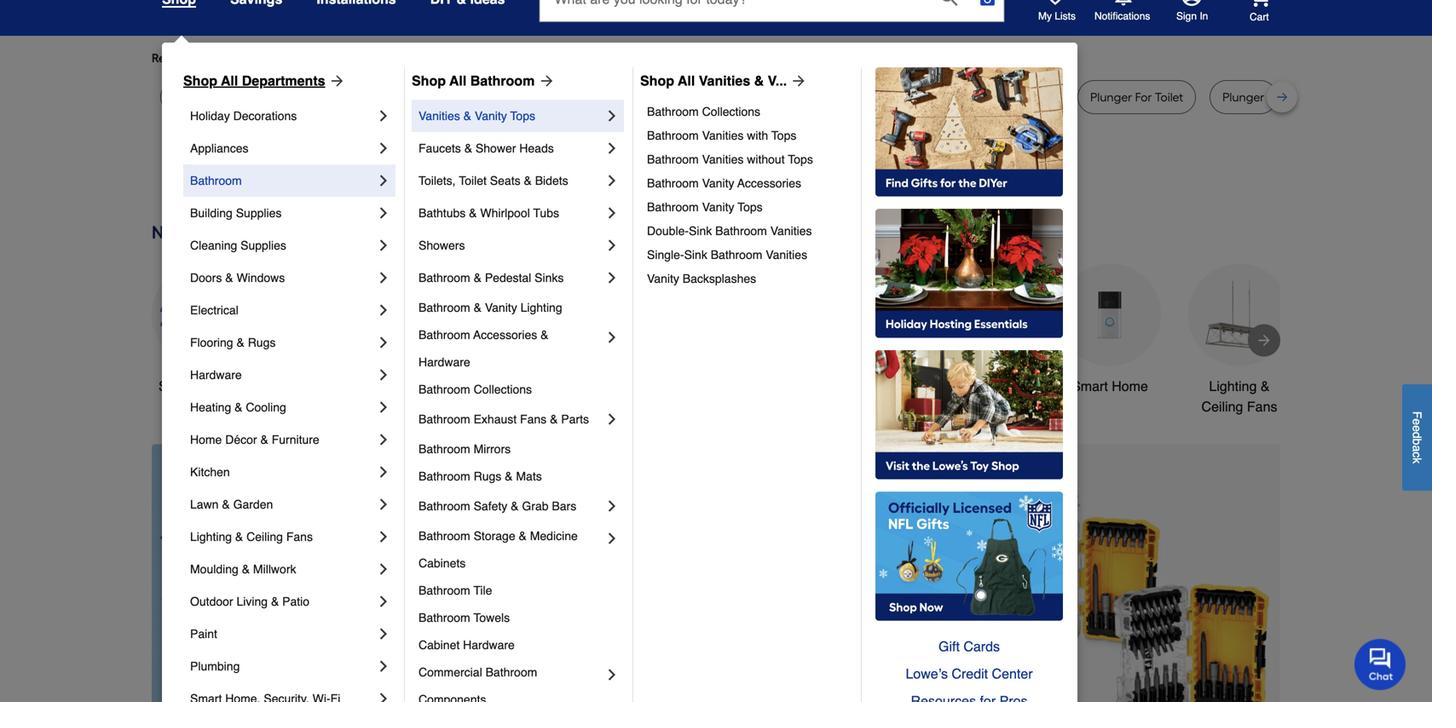 Task type: describe. For each thing, give the bounding box(es) containing it.
outdoor for outdoor tools & equipment
[[802, 378, 851, 394]]

snake for plumbing
[[380, 90, 488, 104]]

4 snake from the left
[[950, 90, 984, 104]]

& inside bathtubs & whirlpool tubs link
[[469, 206, 477, 220]]

lowe's home improvement account image
[[1182, 0, 1202, 6]]

recommended searches for you heading
[[152, 49, 1281, 66]]

arrow right image for shop all bathroom
[[535, 72, 555, 90]]

bathroom tile link
[[419, 577, 621, 604]]

electrical
[[190, 304, 239, 317]]

paint link
[[190, 618, 375, 650]]

cleaning
[[190, 239, 237, 252]]

components
[[419, 693, 486, 702]]

f e e d b a c k button
[[1402, 384, 1432, 491]]

visit the lowe's toy shop. image
[[876, 350, 1063, 480]]

hardware down the flooring
[[190, 368, 242, 382]]

c
[[1411, 452, 1424, 458]]

tubs
[[533, 206, 559, 220]]

grab
[[522, 500, 549, 513]]

bathtubs & whirlpool tubs
[[419, 206, 559, 220]]

chevron right image for kitchen
[[375, 464, 392, 481]]

bathroom mirrors
[[419, 442, 511, 456]]

bathroom for bathroom safety & grab bars link
[[419, 500, 470, 513]]

0 vertical spatial bathroom collections link
[[647, 100, 849, 124]]

all for bathroom
[[449, 73, 467, 89]]

double-
[[647, 224, 689, 238]]

vanity down bathroom vanity accessories on the top of the page
[[702, 200, 734, 214]]

chevron right image for electrical
[[375, 302, 392, 319]]

bathroom link
[[190, 165, 375, 197]]

moulding & millwork
[[190, 563, 296, 576]]

my lists link
[[1038, 0, 1076, 23]]

drain
[[918, 90, 947, 104]]

single-sink bathroom vanities
[[647, 248, 807, 262]]

center
[[992, 666, 1033, 682]]

1 vertical spatial rugs
[[474, 470, 502, 483]]

chevron right image for vanities & vanity tops
[[604, 107, 621, 124]]

moulding
[[190, 563, 239, 576]]

mats
[[516, 470, 542, 483]]

storage
[[474, 529, 515, 543]]

tools inside 'outdoor tools & equipment'
[[855, 378, 887, 394]]

lowe's
[[906, 666, 948, 682]]

furniture
[[272, 433, 319, 447]]

heating
[[190, 401, 231, 414]]

backsplashes
[[683, 272, 756, 286]]

vanities & vanity tops
[[419, 109, 535, 123]]

tops for bathroom vanities without tops
[[788, 153, 813, 166]]

chevron right image for bathroom storage & medicine cabinets
[[604, 530, 621, 547]]

faucets & shower heads link
[[419, 132, 604, 165]]

cleaning supplies link
[[190, 229, 375, 262]]

chevron right image for building supplies
[[375, 205, 392, 222]]

vanity backsplashes
[[647, 272, 756, 286]]

vanities & vanity tops link
[[419, 100, 604, 132]]

lowe's home improvement cart image
[[1250, 0, 1270, 7]]

holiday hosting essentials. image
[[876, 209, 1063, 338]]

tops for bathroom vanities with tops
[[771, 129, 797, 142]]

drain snake
[[918, 90, 984, 104]]

bathtubs
[[419, 206, 466, 220]]

vanities down snake for plumbing
[[419, 109, 460, 123]]

building supplies
[[190, 206, 282, 220]]

toilet
[[459, 174, 487, 188]]

bathroom for bathroom tile link
[[419, 584, 470, 598]]

bathroom & vanity lighting link
[[419, 294, 621, 321]]

shower
[[476, 142, 516, 155]]

& inside moulding & millwork link
[[242, 563, 250, 576]]

christmas decorations
[[555, 378, 628, 415]]

& inside lighting & ceiling fans
[[1261, 378, 1270, 394]]

bathroom for top bathroom collections link
[[647, 105, 699, 119]]

chevron right image for bathroom accessories & hardware
[[604, 329, 621, 346]]

& inside the outdoor living & patio link
[[271, 595, 279, 609]]

suggestions
[[371, 51, 438, 65]]

bathroom for bathroom vanities with tops link
[[647, 129, 699, 142]]

& inside the bathroom accessories & hardware
[[541, 328, 549, 342]]

chevron right image for outdoor living & patio
[[375, 593, 392, 610]]

for for plumbing snake for toilet
[[831, 90, 848, 104]]

shop all vanities & v...
[[640, 73, 787, 89]]

lighting inside bathroom & vanity lighting link
[[521, 301, 562, 315]]

equipment
[[818, 399, 883, 415]]

chevron right image for doors & windows
[[375, 269, 392, 286]]

& inside 'outdoor tools & equipment'
[[891, 378, 900, 394]]

holiday
[[190, 109, 230, 123]]

moulding & millwork link
[[190, 553, 375, 586]]

bathroom rugs & mats link
[[419, 463, 621, 490]]

for for more suggestions for you
[[440, 51, 456, 65]]

you for more suggestions for you
[[458, 51, 478, 65]]

cleaning supplies
[[190, 239, 286, 252]]

cart button
[[1226, 0, 1270, 24]]

lighting & ceiling fans inside "button"
[[1202, 378, 1277, 415]]

bathroom & pedestal sinks
[[419, 271, 564, 285]]

search image
[[941, 0, 958, 6]]

supplies for cleaning supplies
[[241, 239, 286, 252]]

chevron right image for faucets & shower heads
[[604, 140, 621, 157]]

bathroom for bathroom mirrors link
[[419, 442, 470, 456]]

& inside faucets & shower heads link
[[464, 142, 472, 155]]

fans inside "button"
[[1247, 399, 1277, 415]]

chevron right image for cleaning supplies
[[375, 237, 392, 254]]

chevron right image for bathtubs & whirlpool tubs
[[604, 205, 621, 222]]

accessories inside the bathroom accessories & hardware
[[473, 328, 537, 342]]

bathroom & pedestal sinks link
[[419, 262, 604, 294]]

2 plumbing from the left
[[740, 90, 792, 104]]

bathroom vanity tops link
[[647, 195, 849, 219]]

bathroom safety & grab bars link
[[419, 490, 604, 523]]

arrow left image
[[469, 594, 486, 611]]

patio
[[282, 595, 310, 609]]

chevron right image for flooring & rugs
[[375, 334, 392, 351]]

commercial bathroom components
[[419, 666, 541, 702]]

lighting inside 'link'
[[190, 530, 232, 544]]

bathroom vanity accessories
[[647, 176, 801, 190]]

2 e from the top
[[1411, 425, 1424, 432]]

sink for single-
[[684, 248, 707, 262]]

up to 50 percent off select tools and accessories. image
[[454, 445, 1281, 702]]

shop all bathroom link
[[412, 71, 555, 91]]

cooling
[[246, 401, 286, 414]]

vanities up vanity backsplashes link
[[766, 248, 807, 262]]

notifications
[[1095, 10, 1150, 22]]

lighting inside lighting & ceiling fans "button"
[[1209, 378, 1257, 394]]

bars
[[552, 500, 576, 513]]

camera image
[[979, 0, 996, 8]]

bathroom for bathroom vanity accessories link
[[647, 176, 699, 190]]

in
[[1200, 10, 1208, 22]]

b
[[1411, 439, 1424, 445]]

smart home button
[[1059, 264, 1161, 397]]

& inside toilets, toilet seats & bidets link
[[524, 174, 532, 188]]

double-sink bathroom vanities link
[[647, 219, 849, 243]]

0 vertical spatial arrow right image
[[1256, 332, 1273, 349]]

vanities up bathroom vanities without tops
[[702, 129, 744, 142]]

with
[[747, 129, 768, 142]]

appliances link
[[190, 132, 375, 165]]

2 toilet from the left
[[851, 90, 879, 104]]

bathroom for bathroom & vanity lighting link
[[419, 301, 470, 315]]

1 horizontal spatial bathroom collections
[[647, 105, 761, 119]]

faucets & shower heads
[[419, 142, 554, 155]]

& inside bathroom safety & grab bars link
[[511, 500, 519, 513]]

gift cards link
[[876, 633, 1063, 661]]

lists
[[1055, 10, 1076, 22]]

tops down bathroom vanity accessories link
[[738, 200, 763, 214]]

chevron right image for showers
[[604, 237, 621, 254]]

bathroom for bathroom vanity tops link
[[647, 200, 699, 214]]

vanity down pedestal
[[485, 301, 517, 315]]

bathroom inside button
[[951, 378, 1010, 394]]

toilets, toilet seats & bidets
[[419, 174, 568, 188]]

lowe's home improvement lists image
[[1045, 0, 1066, 6]]

home décor & furniture link
[[190, 424, 375, 456]]

bathroom accessories & hardware link
[[419, 321, 604, 376]]

cabinet hardware link
[[419, 632, 621, 659]]

cabinet
[[419, 639, 460, 652]]

& inside bathroom & pedestal sinks link
[[474, 271, 482, 285]]

commercial bathroom components link
[[419, 659, 604, 702]]

& inside bathroom storage & medicine cabinets
[[519, 529, 527, 543]]

lighting & ceiling fans inside 'link'
[[190, 530, 313, 544]]

chevron right image for lighting & ceiling fans
[[375, 529, 392, 546]]

decorations for christmas
[[555, 399, 628, 415]]

lawn & garden link
[[190, 489, 375, 521]]

supplies for building supplies
[[236, 206, 282, 220]]

bathroom button
[[929, 264, 1032, 397]]

bathroom towels link
[[419, 604, 621, 632]]

lowe's home improvement notification center image
[[1113, 0, 1134, 6]]

cart
[[1250, 11, 1269, 23]]

arrow right image for shop all departments
[[325, 72, 346, 90]]

bathroom & vanity lighting
[[419, 301, 562, 315]]

1 horizontal spatial fans
[[520, 413, 547, 426]]

1 toilet from the left
[[528, 90, 556, 104]]

deals
[[212, 378, 247, 394]]

& inside the home décor & furniture link
[[260, 433, 268, 447]]

& inside doors & windows link
[[225, 271, 233, 285]]

home inside button
[[1112, 378, 1148, 394]]



Task type: locate. For each thing, give the bounding box(es) containing it.
outdoor down moulding
[[190, 595, 233, 609]]

fans inside 'link'
[[286, 530, 313, 544]]

garden
[[233, 498, 273, 512]]

0 horizontal spatial rugs
[[248, 336, 276, 350]]

shop down recommended searches for you heading
[[640, 73, 674, 89]]

0 horizontal spatial tools
[[446, 378, 478, 394]]

hardware inside the bathroom accessories & hardware
[[419, 356, 470, 369]]

1 vertical spatial sink
[[684, 248, 707, 262]]

bathroom for the 'bathroom towels' link at the left
[[419, 611, 470, 625]]

toilet
[[528, 90, 556, 104], [851, 90, 879, 104], [1023, 90, 1051, 104], [1155, 90, 1183, 104]]

bathroom collections link up bathroom exhaust fans & parts
[[419, 376, 621, 403]]

1 vertical spatial collections
[[474, 383, 532, 396]]

chevron right image for bathroom
[[375, 172, 392, 189]]

ceiling inside the lighting & ceiling fans 'link'
[[247, 530, 283, 544]]

chevron right image for bathroom & pedestal sinks
[[604, 269, 621, 286]]

outdoor inside 'outdoor tools & equipment'
[[802, 378, 851, 394]]

living
[[237, 595, 268, 609]]

lowe's credit center link
[[876, 661, 1063, 688]]

shop all departments link
[[183, 71, 346, 91]]

holiday decorations
[[190, 109, 297, 123]]

1 vertical spatial arrow right image
[[1249, 594, 1266, 611]]

2 horizontal spatial fans
[[1247, 399, 1277, 415]]

1 horizontal spatial plumbing
[[740, 90, 792, 104]]

shop for shop all departments
[[183, 73, 217, 89]]

plumbing snake for toilet
[[740, 90, 879, 104]]

seats
[[490, 174, 521, 188]]

recommended
[[152, 51, 234, 65]]

fans
[[1247, 399, 1277, 415], [520, 413, 547, 426], [286, 530, 313, 544]]

bidets
[[535, 174, 568, 188]]

1 plumbing from the left
[[437, 90, 488, 104]]

hardware down bathroom & vanity lighting
[[419, 356, 470, 369]]

outdoor tools & equipment button
[[800, 264, 902, 417]]

tops up faucets & shower heads link
[[510, 109, 535, 123]]

1 horizontal spatial decorations
[[555, 399, 628, 415]]

chevron right image
[[375, 140, 392, 157], [375, 172, 392, 189], [375, 205, 392, 222], [604, 237, 621, 254], [375, 269, 392, 286], [375, 302, 392, 319], [604, 329, 621, 346], [375, 334, 392, 351], [375, 399, 392, 416], [604, 411, 621, 428], [375, 431, 392, 448], [375, 496, 392, 513], [604, 498, 621, 515], [375, 529, 392, 546], [604, 530, 621, 547], [375, 561, 392, 578], [375, 626, 392, 643], [375, 691, 392, 702]]

snake right drain
[[950, 90, 984, 104]]

you for recommended searches for you
[[307, 51, 327, 65]]

1 tools from the left
[[446, 378, 478, 394]]

toilets,
[[419, 174, 456, 188]]

0 vertical spatial lighting & ceiling fans
[[1202, 378, 1277, 415]]

more suggestions for you
[[341, 51, 478, 65]]

& inside 'bathroom rugs & mats' link
[[505, 470, 513, 483]]

1 vertical spatial lighting
[[1209, 378, 1257, 394]]

0 horizontal spatial plunger
[[1090, 90, 1132, 104]]

arrow right image inside "shop all departments" link
[[325, 72, 346, 90]]

parts
[[561, 413, 589, 426]]

chevron right image for bathroom exhaust fans & parts
[[604, 411, 621, 428]]

& inside the shop all vanities & v... link
[[754, 73, 764, 89]]

snake down suggestions
[[380, 90, 414, 104]]

0 horizontal spatial you
[[307, 51, 327, 65]]

collections up bathroom exhaust fans & parts
[[474, 383, 532, 396]]

bathroom vanities with tops
[[647, 129, 797, 142]]

decorations down christmas on the left bottom
[[555, 399, 628, 415]]

& inside 'lawn & garden' link
[[222, 498, 230, 512]]

0 horizontal spatial accessories
[[473, 328, 537, 342]]

all
[[221, 73, 238, 89], [449, 73, 467, 89], [678, 73, 695, 89], [194, 378, 209, 394]]

0 horizontal spatial lighting
[[190, 530, 232, 544]]

2 horizontal spatial shop
[[640, 73, 674, 89]]

0 horizontal spatial decorations
[[233, 109, 297, 123]]

vanity down bathroom vanities without tops
[[702, 176, 734, 190]]

2 you from the left
[[458, 51, 478, 65]]

0 horizontal spatial fans
[[286, 530, 313, 544]]

2 arrow right image from the left
[[535, 72, 555, 90]]

chevron right image for heating & cooling
[[375, 399, 392, 416]]

you left more
[[307, 51, 327, 65]]

all down recommended searches for you heading
[[678, 73, 695, 89]]

arrow right image up toilet auger snake at the left of page
[[535, 72, 555, 90]]

& inside the lighting & ceiling fans 'link'
[[235, 530, 243, 544]]

bathroom towels
[[419, 611, 510, 625]]

arrow right image inside shop all bathroom link
[[535, 72, 555, 90]]

exhaust
[[474, 413, 517, 426]]

4 toilet from the left
[[1155, 90, 1183, 104]]

bathroom for bathroom storage & medicine cabinets link
[[419, 529, 470, 543]]

christmas
[[561, 378, 622, 394]]

paint
[[190, 627, 217, 641]]

0 vertical spatial collections
[[702, 105, 761, 119]]

new deals every day during 25 days of deals image
[[152, 218, 1281, 247]]

chat invite button image
[[1355, 639, 1407, 691]]

1 horizontal spatial rugs
[[474, 470, 502, 483]]

2 vertical spatial lighting
[[190, 530, 232, 544]]

bathroom inside bathroom storage & medicine cabinets
[[419, 529, 470, 543]]

gift
[[939, 639, 960, 655]]

e
[[1411, 419, 1424, 425], [1411, 425, 1424, 432]]

0 vertical spatial bathroom collections
[[647, 105, 761, 119]]

all for deals
[[194, 378, 209, 394]]

supplies up windows
[[241, 239, 286, 252]]

plunger for plunger for toilet
[[1090, 90, 1132, 104]]

tops for vanities & vanity tops
[[510, 109, 535, 123]]

shop all deals button
[[152, 264, 254, 397]]

& inside the vanities & vanity tops link
[[463, 109, 471, 123]]

chevron right image for paint
[[375, 626, 392, 643]]

f
[[1411, 411, 1424, 419]]

chevron right image for home décor & furniture
[[375, 431, 392, 448]]

toilet left drain
[[851, 90, 879, 104]]

bathtubs & whirlpool tubs link
[[419, 197, 604, 229]]

vanity down single-
[[647, 272, 679, 286]]

towels
[[474, 611, 510, 625]]

arrow right image
[[325, 72, 346, 90], [535, 72, 555, 90], [787, 72, 808, 90]]

chevron right image for appliances
[[375, 140, 392, 157]]

0 horizontal spatial shop
[[183, 73, 217, 89]]

hardware link
[[190, 359, 375, 391]]

more
[[341, 51, 368, 65]]

1 vertical spatial supplies
[[241, 239, 286, 252]]

vanities up single-sink bathroom vanities link
[[770, 224, 812, 238]]

rugs down electrical link
[[248, 336, 276, 350]]

heating & cooling
[[190, 401, 286, 414]]

double-sink bathroom vanities
[[647, 224, 812, 238]]

bathroom mirrors link
[[419, 436, 621, 463]]

for for recommended searches for you
[[289, 51, 304, 65]]

accessories
[[737, 176, 801, 190], [473, 328, 537, 342]]

tops inside "link"
[[788, 153, 813, 166]]

f e e d b a c k
[[1411, 411, 1424, 464]]

0 vertical spatial outdoor
[[802, 378, 851, 394]]

0 vertical spatial home
[[1112, 378, 1148, 394]]

smart home
[[1072, 378, 1148, 394]]

outdoor
[[802, 378, 851, 394], [190, 595, 233, 609]]

bathroom for bathroom collections link to the bottom
[[419, 383, 470, 396]]

1 horizontal spatial shop
[[412, 73, 446, 89]]

outdoor up equipment
[[802, 378, 851, 394]]

1 shop from the left
[[183, 73, 217, 89]]

vanity
[[475, 109, 507, 123], [702, 176, 734, 190], [702, 200, 734, 214], [647, 272, 679, 286], [485, 301, 517, 315]]

arrow right image for shop all vanities & v...
[[787, 72, 808, 90]]

1 e from the top
[[1411, 419, 1424, 425]]

accessories down bathroom & vanity lighting link
[[473, 328, 537, 342]]

0 horizontal spatial bathroom collections
[[419, 383, 532, 396]]

1 horizontal spatial lighting & ceiling fans
[[1202, 378, 1277, 415]]

shop
[[159, 378, 190, 394]]

1 vertical spatial ceiling
[[247, 530, 283, 544]]

arrow right image down more
[[325, 72, 346, 90]]

medicine
[[530, 529, 578, 543]]

vanity up faucets & shower heads
[[475, 109, 507, 123]]

plunger for plunger
[[1223, 90, 1265, 104]]

all up heating
[[194, 378, 209, 394]]

outdoor tools & equipment
[[802, 378, 900, 415]]

1 horizontal spatial you
[[458, 51, 478, 65]]

bathroom for bathroom & pedestal sinks link
[[419, 271, 470, 285]]

e up b
[[1411, 425, 1424, 432]]

hardware down towels
[[463, 639, 515, 652]]

0 vertical spatial rugs
[[248, 336, 276, 350]]

& inside bathroom & vanity lighting link
[[474, 301, 482, 315]]

1 vertical spatial accessories
[[473, 328, 537, 342]]

lawn
[[190, 498, 219, 512]]

bathroom storage & medicine cabinets
[[419, 529, 581, 570]]

chevron right image for lawn & garden
[[375, 496, 392, 513]]

searches
[[236, 51, 286, 65]]

0 vertical spatial supplies
[[236, 206, 282, 220]]

building
[[190, 206, 233, 220]]

arrow right image inside the shop all vanities & v... link
[[787, 72, 808, 90]]

tools up equipment
[[855, 378, 887, 394]]

toilet down sign
[[1155, 90, 1183, 104]]

sink for double-
[[689, 224, 712, 238]]

sign in button
[[1177, 0, 1208, 23]]

arrow right image up "plumbing snake for toilet"
[[787, 72, 808, 90]]

tools down the bathroom accessories & hardware
[[446, 378, 478, 394]]

outdoor for outdoor living & patio
[[190, 595, 233, 609]]

sinks
[[535, 271, 564, 285]]

0 horizontal spatial ceiling
[[247, 530, 283, 544]]

1 you from the left
[[307, 51, 327, 65]]

faucets
[[419, 142, 461, 155]]

None search field
[[539, 0, 1005, 38]]

0 horizontal spatial collections
[[474, 383, 532, 396]]

2 tools from the left
[[855, 378, 887, 394]]

vanities down bathroom vanities with tops
[[702, 153, 744, 166]]

more suggestions for you link
[[341, 49, 492, 66]]

chevron right image for hardware
[[375, 367, 392, 384]]

sink down bathroom vanity tops
[[689, 224, 712, 238]]

bathroom inside "commercial bathroom components"
[[486, 666, 537, 679]]

cabinet hardware
[[419, 639, 515, 652]]

all up snake for plumbing
[[449, 73, 467, 89]]

1 horizontal spatial bathroom collections link
[[647, 100, 849, 124]]

all for departments
[[221, 73, 238, 89]]

appliances
[[190, 142, 249, 155]]

bathroom collections up exhaust
[[419, 383, 532, 396]]

smart
[[1072, 378, 1108, 394]]

bathroom for 'bathroom rugs & mats' link
[[419, 470, 470, 483]]

1 horizontal spatial home
[[1112, 378, 1148, 394]]

chevron right image
[[375, 107, 392, 124], [604, 107, 621, 124], [604, 140, 621, 157], [604, 172, 621, 189], [604, 205, 621, 222], [375, 237, 392, 254], [604, 269, 621, 286], [375, 367, 392, 384], [375, 464, 392, 481], [375, 593, 392, 610], [375, 658, 392, 675], [604, 667, 621, 684]]

collections up bathroom vanities with tops
[[702, 105, 761, 119]]

bathroom inside the bathroom accessories & hardware
[[419, 328, 470, 342]]

vanities down recommended searches for you heading
[[699, 73, 750, 89]]

0 horizontal spatial plumbing
[[437, 90, 488, 104]]

1 horizontal spatial collections
[[702, 105, 761, 119]]

building supplies link
[[190, 197, 375, 229]]

1 vertical spatial outdoor
[[190, 595, 233, 609]]

tools button
[[411, 264, 513, 397]]

1 horizontal spatial arrow right image
[[535, 72, 555, 90]]

you up shop all bathroom
[[458, 51, 478, 65]]

all inside button
[[194, 378, 209, 394]]

decorations for holiday
[[233, 109, 297, 123]]

0 horizontal spatial lighting & ceiling fans
[[190, 530, 313, 544]]

1 vertical spatial lighting & ceiling fans
[[190, 530, 313, 544]]

0 horizontal spatial outdoor
[[190, 595, 233, 609]]

toilet auger snake
[[528, 90, 628, 104]]

home right smart
[[1112, 378, 1148, 394]]

lighting & ceiling fans button
[[1188, 264, 1291, 417]]

0 horizontal spatial bathroom collections link
[[419, 376, 621, 403]]

toilet left auger
[[528, 90, 556, 104]]

sink up vanity backsplashes
[[684, 248, 707, 262]]

whirlpool
[[480, 206, 530, 220]]

0 horizontal spatial home
[[190, 433, 222, 447]]

supplies up cleaning supplies
[[236, 206, 282, 220]]

chevron right image for commercial bathroom components
[[604, 667, 621, 684]]

kitchen
[[190, 465, 230, 479]]

chevron right image for bathroom safety & grab bars
[[604, 498, 621, 515]]

shop for shop all vanities & v...
[[640, 73, 674, 89]]

tops right with
[[771, 129, 797, 142]]

flooring & rugs link
[[190, 327, 375, 359]]

ceiling inside lighting & ceiling fans "button"
[[1202, 399, 1243, 415]]

1 vertical spatial home
[[190, 433, 222, 447]]

chevron right image for toilets, toilet seats & bidets
[[604, 172, 621, 189]]

auger
[[559, 90, 592, 104]]

1 horizontal spatial ceiling
[[1202, 399, 1243, 415]]

lowe's wishes you and your family a happy hanukkah. image
[[152, 159, 1281, 201]]

doors & windows link
[[190, 262, 375, 294]]

outdoor living & patio link
[[190, 586, 375, 618]]

toilet down my
[[1023, 90, 1051, 104]]

shop these last-minute gifts. $99 or less. quantities are limited and won't last. image
[[152, 445, 427, 702]]

e up the d
[[1411, 419, 1424, 425]]

accessories down without
[[737, 176, 801, 190]]

lowe's credit center
[[906, 666, 1033, 682]]

bathroom vanity accessories link
[[647, 171, 849, 195]]

0 vertical spatial lighting
[[521, 301, 562, 315]]

plumbing down shop all bathroom
[[437, 90, 488, 104]]

snake up bathroom vanities with tops link
[[795, 90, 828, 104]]

2 shop from the left
[[412, 73, 446, 89]]

home up kitchen
[[190, 433, 222, 447]]

1 vertical spatial bathroom collections
[[419, 383, 532, 396]]

& inside heating & cooling "link"
[[235, 401, 243, 414]]

flooring
[[190, 336, 233, 350]]

tops right without
[[788, 153, 813, 166]]

2 horizontal spatial arrow right image
[[787, 72, 808, 90]]

chevron right image for moulding & millwork
[[375, 561, 392, 578]]

all for vanities
[[678, 73, 695, 89]]

decorations inside button
[[555, 399, 628, 415]]

plumbing down v...
[[740, 90, 792, 104]]

chevron right image for plumbing
[[375, 658, 392, 675]]

chevron right image for holiday decorations
[[375, 107, 392, 124]]

arrow right image
[[1256, 332, 1273, 349], [1249, 594, 1266, 611]]

toilets, toilet seats & bidets link
[[419, 165, 604, 197]]

home
[[1112, 378, 1148, 394], [190, 433, 222, 447]]

bathroom for bathroom accessories & hardware link
[[419, 328, 470, 342]]

find gifts for the diyer. image
[[876, 67, 1063, 197]]

0 horizontal spatial arrow right image
[[325, 72, 346, 90]]

officially licensed n f l gifts. shop now. image
[[876, 492, 1063, 621]]

& inside flooring & rugs link
[[237, 336, 245, 350]]

shop up snake for plumbing
[[412, 73, 446, 89]]

plumbing
[[437, 90, 488, 104], [740, 90, 792, 104]]

bathroom collections link up with
[[647, 100, 849, 124]]

plunger down notifications
[[1090, 90, 1132, 104]]

0 vertical spatial ceiling
[[1202, 399, 1243, 415]]

Search Query text field
[[540, 0, 927, 21]]

3 arrow right image from the left
[[787, 72, 808, 90]]

1 vertical spatial bathroom collections link
[[419, 376, 621, 403]]

0 vertical spatial sink
[[689, 224, 712, 238]]

shop down recommended
[[183, 73, 217, 89]]

snake right auger
[[595, 90, 628, 104]]

1 horizontal spatial outdoor
[[802, 378, 851, 394]]

rugs down mirrors
[[474, 470, 502, 483]]

2 plunger from the left
[[1223, 90, 1265, 104]]

plunger down cart
[[1223, 90, 1265, 104]]

& inside bathroom exhaust fans & parts link
[[550, 413, 558, 426]]

1 horizontal spatial lighting
[[521, 301, 562, 315]]

ceiling
[[1202, 399, 1243, 415], [247, 530, 283, 544]]

1 plunger from the left
[[1090, 90, 1132, 104]]

0 vertical spatial decorations
[[233, 109, 297, 123]]

sink inside "link"
[[689, 224, 712, 238]]

3 snake from the left
[[795, 90, 828, 104]]

vanities
[[699, 73, 750, 89], [419, 109, 460, 123], [702, 129, 744, 142], [702, 153, 744, 166], [770, 224, 812, 238], [766, 248, 807, 262]]

all down recommended searches for you
[[221, 73, 238, 89]]

bathroom collections up bathroom vanities with tops
[[647, 105, 761, 119]]

tools
[[446, 378, 478, 394], [855, 378, 887, 394]]

1 arrow right image from the left
[[325, 72, 346, 90]]

1 vertical spatial decorations
[[555, 399, 628, 415]]

bathroom for bathroom exhaust fans & parts link
[[419, 413, 470, 426]]

1 horizontal spatial tools
[[855, 378, 887, 394]]

bathroom safety & grab bars
[[419, 500, 576, 513]]

showers link
[[419, 229, 604, 262]]

bathroom storage & medicine cabinets link
[[419, 523, 604, 577]]

decorations down "shop all departments" link
[[233, 109, 297, 123]]

2 snake from the left
[[595, 90, 628, 104]]

0 vertical spatial accessories
[[737, 176, 801, 190]]

1 horizontal spatial accessories
[[737, 176, 801, 190]]

2 horizontal spatial lighting
[[1209, 378, 1257, 394]]

1 horizontal spatial plunger
[[1223, 90, 1265, 104]]

vanity backsplashes link
[[647, 267, 849, 291]]

3 shop from the left
[[640, 73, 674, 89]]

for inside more suggestions for you link
[[440, 51, 456, 65]]

shop for shop all bathroom
[[412, 73, 446, 89]]

1 snake from the left
[[380, 90, 414, 104]]

3 toilet from the left
[[1023, 90, 1051, 104]]

bathroom for bathroom vanities without tops "link"
[[647, 153, 699, 166]]



Task type: vqa. For each thing, say whether or not it's contained in the screenshot.
"Ceiling" inside the lighting & ceiling fans
yes



